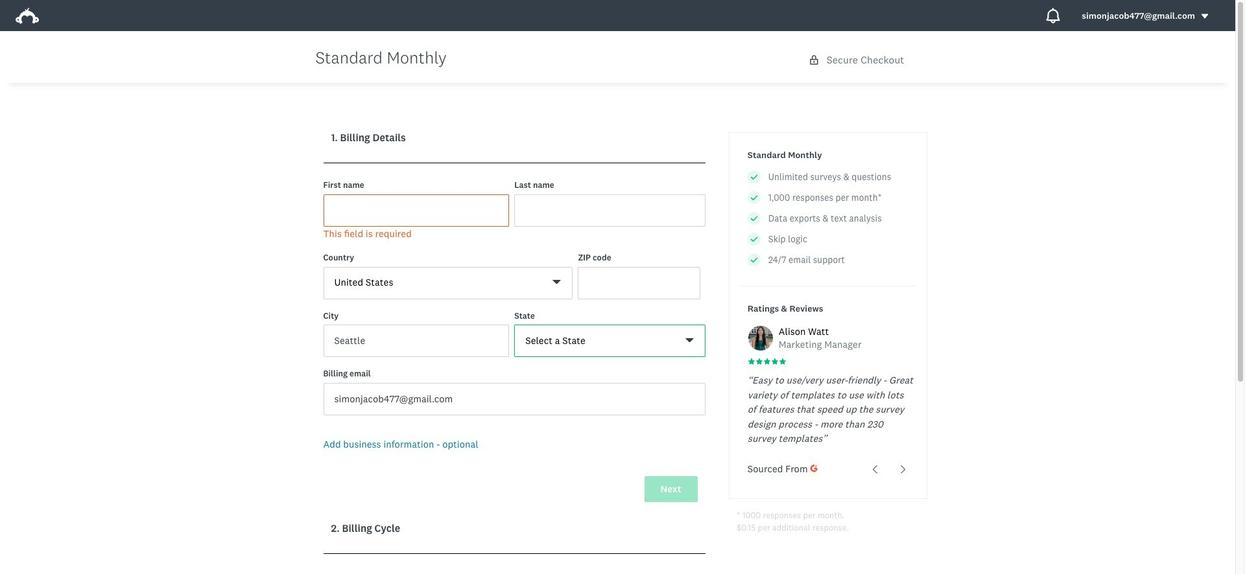 Task type: vqa. For each thing, say whether or not it's contained in the screenshot.
Clone icon
no



Task type: locate. For each thing, give the bounding box(es) containing it.
None text field
[[323, 325, 509, 358], [323, 383, 706, 416], [323, 325, 509, 358], [323, 383, 706, 416]]

chevronright image
[[899, 465, 909, 475]]

None text field
[[323, 194, 509, 227], [515, 194, 706, 227], [323, 194, 509, 227], [515, 194, 706, 227]]

dropdown arrow image
[[1201, 12, 1210, 21]]

None telephone field
[[578, 267, 701, 299]]

chevronleft image
[[871, 465, 881, 475]]



Task type: describe. For each thing, give the bounding box(es) containing it.
products icon image
[[1046, 8, 1062, 23]]

surveymonkey logo image
[[16, 8, 39, 24]]



